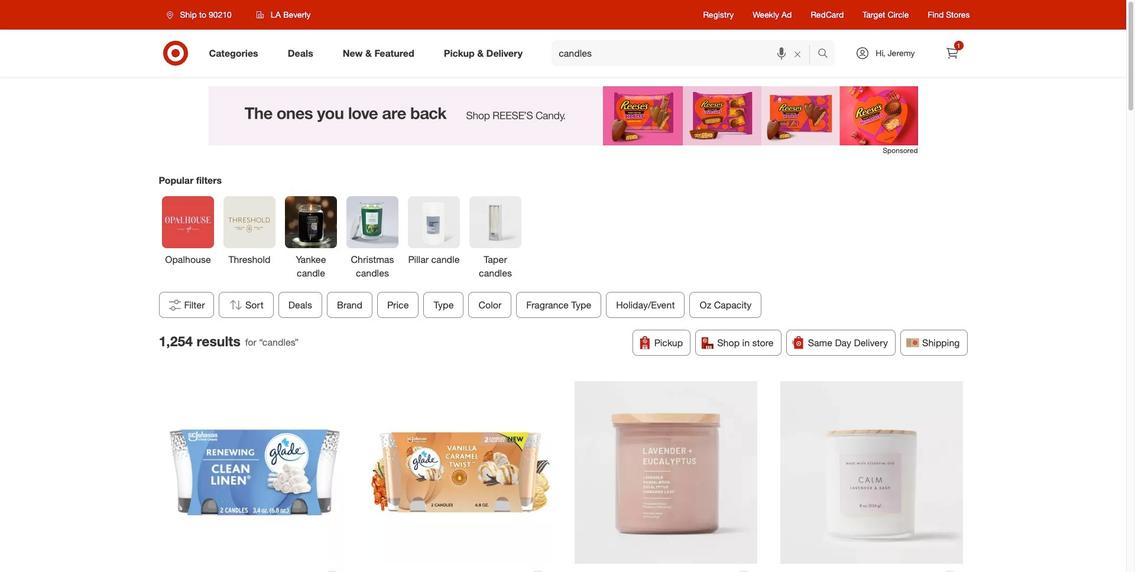 Task type: locate. For each thing, give the bounding box(es) containing it.
tinted glass lavender + eucalyptus jar candle light pink - threshold™ image
[[575, 382, 758, 565], [575, 382, 758, 565]]

glade two pack candles clean linen - 6.8oz/2ct image
[[163, 382, 346, 565], [163, 382, 346, 565]]

glade candles - vanilla caramel twist - 6.8oz/2ct image
[[369, 382, 552, 565], [369, 382, 552, 565]]

wood lidded glass wellness calm candle - threshold™ image
[[781, 382, 964, 565], [781, 382, 964, 565]]



Task type: describe. For each thing, give the bounding box(es) containing it.
What can we help you find? suggestions appear below search field
[[552, 40, 821, 66]]

advertisement element
[[209, 86, 918, 146]]



Task type: vqa. For each thing, say whether or not it's contained in the screenshot.
the Tinted Glass Lavender + Eucalyptus Jar Candle Light Pink - Threshold™ image
yes



